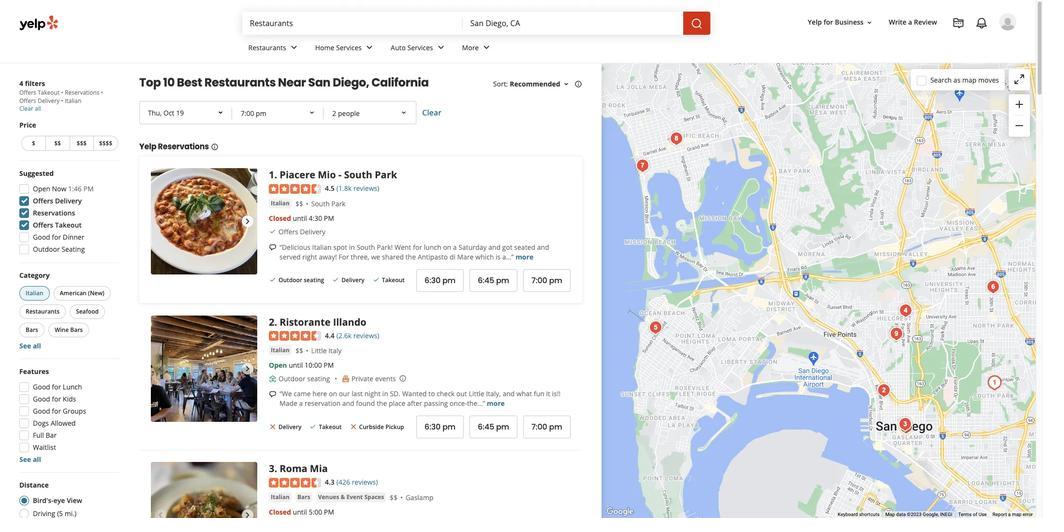 Task type: vqa. For each thing, say whether or not it's contained in the screenshot.
Mateo R. icon
no



Task type: describe. For each thing, give the bounding box(es) containing it.
7:00 pm for 1 . piacere mio - south park
[[532, 275, 563, 286]]

more for 1 . piacere mio - south park
[[516, 252, 534, 262]]

reservations inside group
[[33, 209, 75, 218]]

as
[[954, 75, 961, 84]]

keyboard
[[838, 512, 859, 518]]

16 info v2 image
[[575, 80, 582, 88]]

and down our
[[342, 399, 355, 409]]

away!
[[319, 252, 337, 262]]

previous image
[[155, 363, 166, 375]]

all for features
[[33, 455, 41, 465]]

$$ button
[[45, 136, 69, 151]]

groups
[[63, 407, 86, 416]]

scuderie italia image
[[667, 129, 687, 148]]

asti ristorante image
[[897, 418, 916, 437]]

recommended button
[[510, 79, 570, 89]]

top
[[139, 75, 161, 90]]

seafood
[[76, 308, 99, 316]]

roma
[[280, 463, 308, 476]]

. for 2
[[275, 316, 277, 329]]

italian button down 4.5 star rating image
[[269, 199, 292, 208]]

our
[[339, 390, 350, 399]]

16 chevron down v2 image
[[866, 19, 874, 26]]

none field near
[[471, 18, 676, 29]]

for for groups
[[52, 407, 61, 416]]

wine
[[55, 326, 69, 334]]

keyboard shortcuts
[[838, 512, 880, 518]]

a…"
[[503, 252, 514, 262]]

bars link
[[296, 493, 312, 503]]

user actions element
[[801, 12, 1031, 72]]

open for open until 10:00 pm
[[269, 361, 287, 370]]

zoom in image
[[1014, 99, 1026, 110]]

italian button down 4.3 star rating "image" at the bottom left
[[269, 493, 292, 503]]

offers takeout
[[33, 221, 82, 230]]

see all for features
[[19, 455, 41, 465]]

served
[[280, 252, 301, 262]]

wine bars
[[55, 326, 83, 334]]

zoom out image
[[1014, 120, 1026, 132]]

auto
[[391, 43, 406, 52]]

more link for ristorante illando
[[487, 399, 505, 409]]

2 . ristorante illando
[[269, 316, 367, 329]]

once-
[[450, 399, 467, 409]]

clear button
[[422, 107, 442, 118]]

and right 'seated'
[[537, 243, 550, 252]]

italian down 4.3 star rating "image" at the bottom left
[[271, 494, 290, 502]]

reviews) for mia
[[352, 478, 378, 487]]

more
[[462, 43, 479, 52]]

piacere mio - south park link
[[280, 168, 397, 181]]

map region
[[541, 1, 1037, 519]]

good for good for groups
[[33, 407, 50, 416]]

bars for bars button to the left
[[26, 326, 38, 334]]

0 vertical spatial piacere mio - south park image
[[151, 168, 257, 275]]

mia
[[310, 463, 328, 476]]

outdoor for private events
[[279, 375, 306, 384]]

restaurants for the restaurants button
[[26, 308, 60, 316]]

Find text field
[[250, 18, 455, 29]]

group containing category
[[17, 271, 120, 351]]

7:00 for ristorante illando
[[532, 422, 548, 433]]

italian button down the 4.4 star rating image at the bottom left
[[269, 346, 292, 356]]

see all for category
[[19, 342, 41, 351]]

out
[[457, 390, 467, 399]]

4.4 link
[[325, 330, 335, 341]]

full
[[33, 431, 44, 440]]

pm inside group
[[83, 184, 94, 194]]

$$$$ button
[[94, 136, 118, 151]]

american
[[60, 289, 87, 298]]

7:00 for piacere mio - south park
[[532, 275, 548, 286]]

Near text field
[[471, 18, 676, 29]]

home services
[[315, 43, 362, 52]]

takeout left 16 close v2 image on the bottom of the page
[[319, 423, 342, 432]]

(1.8k
[[337, 184, 352, 193]]

cinkuni image
[[984, 278, 1004, 297]]

price
[[19, 120, 36, 130]]

near
[[278, 75, 306, 90]]

italian inside "delicious italian spot in south park! went for lunch on a saturday and got seated and served right away! for three, we shared the antipasto di mare which is a…"
[[312, 243, 332, 252]]

until for roma
[[293, 508, 307, 517]]

business
[[835, 18, 864, 27]]

16 info v2 image
[[211, 143, 219, 151]]

$$$
[[77, 139, 87, 148]]

search image
[[691, 18, 703, 29]]

6:30 pm for 1 . piacere mio - south park
[[425, 275, 456, 286]]

6:45 for 2 . ristorante illando
[[478, 422, 495, 433]]

parma cucina italiana image
[[897, 301, 916, 321]]

curbside pickup
[[359, 423, 404, 432]]

auto services
[[391, 43, 433, 52]]

good for lunch
[[33, 383, 82, 392]]

mia trattoria image
[[887, 324, 907, 344]]

a right write
[[909, 18, 913, 27]]

night
[[365, 390, 381, 399]]

bars inside 'button'
[[70, 326, 83, 334]]

for
[[339, 252, 349, 262]]

clear all link
[[19, 105, 41, 113]]

it
[[547, 390, 551, 399]]

. for 3
[[275, 463, 277, 476]]

delivery inside 4 filters offers takeout • reservations • offers delivery • italian clear all
[[38, 97, 60, 105]]

wanted
[[402, 390, 427, 399]]

seated
[[515, 243, 536, 252]]

group containing suggested
[[16, 169, 120, 257]]

italian link for piacere
[[269, 199, 292, 208]]

-
[[339, 168, 342, 181]]

google,
[[923, 512, 940, 518]]

venues
[[318, 494, 339, 502]]

what
[[517, 390, 532, 399]]

south park
[[311, 199, 346, 208]]

for inside "delicious italian spot in south park! went for lunch on a saturday and got seated and served right away! for three, we shared the antipasto di mare which is a…"
[[413, 243, 422, 252]]

a right 'report'
[[1009, 512, 1011, 518]]

event
[[347, 494, 363, 502]]

got
[[503, 243, 513, 252]]

takeout up dinner
[[55, 221, 82, 230]]

1 vertical spatial piacere mio - south park image
[[986, 373, 1005, 393]]

3 italian link from the top
[[269, 493, 292, 503]]

american (new) button
[[54, 286, 111, 301]]

closed until 4:30 pm
[[269, 214, 334, 223]]

16 speech v2 image for 2
[[269, 391, 277, 399]]

outdoor seating for private events
[[279, 375, 330, 384]]

(2.6k
[[337, 331, 352, 341]]

map for moves
[[963, 75, 977, 84]]

bird's-
[[33, 496, 54, 506]]

"delicious italian spot in south park! went for lunch on a saturday and got seated and served right away! for three, we shared the antipasto di mare which is a…"
[[280, 243, 550, 262]]

6:30 pm link for piacere mio - south park
[[417, 269, 464, 292]]

services for auto services
[[408, 43, 433, 52]]

16 close v2 image
[[350, 423, 357, 431]]

seating
[[62, 245, 85, 254]]

a inside "delicious italian spot in south park! went for lunch on a saturday and got seated and served right away! for three, we shared the antipasto di mare which is a…"
[[453, 243, 457, 252]]

events
[[375, 375, 396, 384]]

for for dinner
[[52, 233, 61, 242]]

(426 reviews)
[[337, 478, 378, 487]]

after
[[407, 399, 422, 409]]

terms
[[959, 512, 972, 518]]

6:45 pm link for ristorante illando
[[470, 416, 518, 439]]

delivery right 16 close v2 icon
[[279, 423, 302, 432]]

went
[[395, 243, 411, 252]]

report
[[993, 512, 1008, 518]]

until for piacere
[[293, 214, 307, 223]]

pm for 2 . ristorante illando
[[324, 361, 334, 370]]

recommended
[[510, 79, 561, 89]]

little inside "we came here on our last night in sd. wanted to check out little italy, and what fun it is!! made a reservation and found the place after passing once-the…"
[[469, 390, 485, 399]]

good for kids
[[33, 395, 76, 404]]

write a review
[[889, 18, 938, 27]]

waitlist
[[33, 443, 56, 452]]

"we
[[280, 390, 292, 399]]

reservations inside 4 filters offers takeout • reservations • offers delivery • italian clear all
[[65, 89, 100, 97]]

6:45 for 1 . piacere mio - south park
[[478, 275, 495, 286]]

bar
[[46, 431, 57, 440]]

yelp for yelp for business
[[808, 18, 822, 27]]

Time field
[[233, 103, 323, 124]]

4.4 star rating image
[[269, 332, 321, 341]]

italian inside 4 filters offers takeout • reservations • offers delivery • italian clear all
[[65, 97, 81, 105]]

4.3 link
[[325, 477, 335, 488]]

"we came here on our last night in sd. wanted to check out little italy, and what fun it is!! made a reservation and found the place after passing once-the…"
[[280, 390, 561, 409]]

saturday
[[459, 243, 487, 252]]

16 speech v2 image for 1
[[269, 244, 277, 252]]

venues & event spaces button
[[316, 493, 386, 503]]

yelp reservations
[[139, 141, 209, 152]]

1 horizontal spatial park
[[375, 168, 397, 181]]

16 checkmark v2 image for outdoor seating
[[269, 276, 277, 284]]

6:30 pm for 2 . ristorante illando
[[425, 422, 456, 433]]

previous image for offers delivery
[[155, 216, 166, 227]]

1 . piacere mio - south park
[[269, 168, 397, 181]]

previous image for until 5:00 pm
[[155, 510, 166, 519]]

see for features
[[19, 455, 31, 465]]

on inside "we came here on our last night in sd. wanted to check out little italy, and what fun it is!! made a reservation and found the place after passing once-the…"
[[329, 390, 337, 399]]

0 horizontal spatial little
[[311, 347, 327, 356]]

0 vertical spatial outdoor
[[33, 245, 60, 254]]

a inside "we came here on our last night in sd. wanted to check out little italy, and what fun it is!! made a reservation and found the place after passing once-the…"
[[299, 399, 303, 409]]

wine bars button
[[48, 323, 89, 338]]

dogs
[[33, 419, 49, 428]]

italy
[[329, 347, 342, 356]]

16 private events v2 image
[[342, 376, 350, 383]]

24 chevron down v2 image for auto services
[[435, 42, 447, 53]]

ristorante illando image
[[151, 316, 257, 422]]

and right italy,
[[503, 390, 515, 399]]

data
[[897, 512, 906, 518]]

for for lunch
[[52, 383, 61, 392]]

in inside "we came here on our last night in sd. wanted to check out little italy, and what fun it is!! made a reservation and found the place after passing once-the…"
[[383, 390, 388, 399]]



Task type: locate. For each thing, give the bounding box(es) containing it.
pm for 1 . piacere mio - south park
[[324, 214, 334, 223]]

0 horizontal spatial more link
[[487, 399, 505, 409]]

6:45 pm link down 'is'
[[470, 269, 518, 292]]

more
[[516, 252, 534, 262], [487, 399, 505, 409]]

more link
[[516, 252, 534, 262], [487, 399, 505, 409]]

the…"
[[467, 399, 485, 409]]

see all
[[19, 342, 41, 351], [19, 455, 41, 465]]

1 horizontal spatial little
[[469, 390, 485, 399]]

for for business
[[824, 18, 834, 27]]

ristorante
[[280, 316, 331, 329]]

see up distance
[[19, 455, 31, 465]]

open down suggested
[[33, 184, 50, 194]]

16 checkmark v2 image down "away!"
[[332, 276, 340, 284]]

1 horizontal spatial in
[[383, 390, 388, 399]]

6:30 pm link for ristorante illando
[[417, 416, 464, 439]]

little italy
[[311, 347, 342, 356]]

reservations left 16 info v2 image
[[158, 141, 209, 152]]

for for kids
[[52, 395, 61, 404]]

7:00
[[532, 275, 548, 286], [532, 422, 548, 433]]

flamingo deck image
[[633, 156, 653, 175]]

7:00 pm for 2 . ristorante illando
[[532, 422, 563, 433]]

good for groups
[[33, 407, 86, 416]]

eye
[[54, 496, 65, 506]]

4
[[19, 79, 23, 88]]

0 horizontal spatial none field
[[250, 18, 455, 29]]

3 24 chevron down v2 image from the left
[[481, 42, 493, 53]]

1 6:45 pm from the top
[[478, 275, 510, 286]]

reviews) for illando
[[354, 331, 380, 341]]

16 checkmark v2 image for offers delivery
[[269, 228, 277, 236]]

south up (1.8k reviews) link
[[344, 168, 373, 181]]

1 italian link from the top
[[269, 199, 292, 208]]

$ button
[[21, 136, 45, 151]]

for inside "button"
[[824, 18, 834, 27]]

0 vertical spatial yelp
[[808, 18, 822, 27]]

3 good from the top
[[33, 395, 50, 404]]

1 6:30 pm from the top
[[425, 275, 456, 286]]

until for ristorante
[[289, 361, 303, 370]]

0 vertical spatial 16 speech v2 image
[[269, 244, 277, 252]]

diego,
[[333, 75, 369, 90]]

the down the went
[[406, 252, 416, 262]]

see all button down the waitlist
[[19, 455, 41, 465]]

1 vertical spatial restaurants
[[205, 75, 276, 90]]

2 6:30 from the top
[[425, 422, 441, 433]]

group containing features
[[16, 367, 120, 465]]

16 speech v2 image
[[269, 244, 277, 252], [269, 391, 277, 399]]

1 vertical spatial 6:45 pm
[[478, 422, 510, 433]]

park down (1.8k
[[332, 199, 346, 208]]

bars inside 'link'
[[298, 494, 310, 502]]

0 vertical spatial .
[[275, 168, 277, 181]]

all down the waitlist
[[33, 455, 41, 465]]

6:45 pm down 'is'
[[478, 275, 510, 286]]

24 chevron down v2 image for home services
[[364, 42, 376, 53]]

delivery down three,
[[342, 277, 365, 285]]

Cover field
[[325, 103, 415, 124]]

3 slideshow element from the top
[[151, 463, 257, 519]]

slideshow element for 1
[[151, 168, 257, 275]]

2 7:00 from the top
[[532, 422, 548, 433]]

0 vertical spatial more link
[[516, 252, 534, 262]]

takeout down filters
[[38, 89, 60, 97]]

bars button down the restaurants button
[[19, 323, 44, 338]]

venues & event spaces
[[318, 494, 384, 502]]

mio
[[318, 168, 336, 181]]

open for open now 1:46 pm
[[33, 184, 50, 194]]

the inside "delicious italian spot in south park! went for lunch on a saturday and got seated and served right away! for three, we shared the antipasto di mare which is a…"
[[406, 252, 416, 262]]

16 checkmark v2 image
[[269, 228, 277, 236], [332, 276, 340, 284], [372, 276, 380, 284]]

1 6:30 pm link from the top
[[417, 269, 464, 292]]

0 horizontal spatial on
[[329, 390, 337, 399]]

4.5 link
[[325, 183, 335, 194]]

sort:
[[493, 79, 508, 89]]

0 horizontal spatial 24 chevron down v2 image
[[364, 42, 376, 53]]

1 vertical spatial 6:45
[[478, 422, 495, 433]]

2 6:45 pm link from the top
[[470, 416, 518, 439]]

10:00
[[305, 361, 322, 370]]

group
[[1009, 94, 1031, 137], [16, 169, 120, 257], [17, 271, 120, 351], [16, 367, 120, 465]]

south inside "delicious italian spot in south park! went for lunch on a saturday and got seated and served right away! for three, we shared the antipasto di mare which is a…"
[[357, 243, 375, 252]]

0 horizontal spatial roma mia image
[[151, 463, 257, 519]]

a
[[909, 18, 913, 27], [453, 243, 457, 252], [299, 399, 303, 409], [1009, 512, 1011, 518]]

italian link down 4.3 star rating "image" at the bottom left
[[269, 493, 292, 503]]

slideshow element for 2
[[151, 316, 257, 422]]

0 horizontal spatial 16 checkmark v2 image
[[269, 276, 277, 284]]

0 horizontal spatial more
[[487, 399, 505, 409]]

0 vertical spatial south
[[344, 168, 373, 181]]

0 vertical spatial 16 checkmark v2 image
[[269, 276, 277, 284]]

here
[[313, 390, 327, 399]]

yelp left business
[[808, 18, 822, 27]]

south
[[344, 168, 373, 181], [311, 199, 330, 208], [357, 243, 375, 252]]

1 vertical spatial 6:30 pm link
[[417, 416, 464, 439]]

24 chevron down v2 image
[[364, 42, 376, 53], [435, 42, 447, 53], [481, 42, 493, 53]]

1 vertical spatial 16 checkmark v2 image
[[309, 423, 317, 431]]

1 vertical spatial south
[[311, 199, 330, 208]]

in inside "delicious italian spot in south park! went for lunch on a saturday and got seated and served right away! for three, we shared the antipasto di mare which is a…"
[[349, 243, 355, 252]]

2 see all from the top
[[19, 455, 41, 465]]

see up features
[[19, 342, 31, 351]]

curbside
[[359, 423, 384, 432]]

16 checkmark v2 image
[[269, 276, 277, 284], [309, 423, 317, 431]]

1 6:30 from the top
[[425, 275, 441, 286]]

more link down 'seated'
[[516, 252, 534, 262]]

4:30
[[309, 214, 322, 223]]

more for 2 . ristorante illando
[[487, 399, 505, 409]]

None field
[[250, 18, 455, 29], [471, 18, 676, 29]]

1 horizontal spatial more
[[516, 252, 534, 262]]

7:00 pm link for ristorante illando
[[524, 416, 571, 439]]

2 previous image from the top
[[155, 510, 166, 519]]

Select a date text field
[[140, 102, 232, 123]]

0 horizontal spatial piacere mio - south park image
[[151, 168, 257, 275]]

tyler b. image
[[1000, 13, 1017, 30]]

16 checkmark v2 image up 2
[[269, 276, 277, 284]]

home services link
[[308, 35, 383, 63]]

24 chevron down v2 image for more
[[481, 42, 493, 53]]

ristorante illando link
[[280, 316, 367, 329]]

0 vertical spatial 6:45
[[478, 275, 495, 286]]

6:45 down which
[[478, 275, 495, 286]]

4.3 star rating image
[[269, 479, 321, 488]]

yelp inside "button"
[[808, 18, 822, 27]]

italian link down 4.5 star rating image
[[269, 199, 292, 208]]

outdoor seating for delivery
[[279, 277, 324, 285]]

2 6:30 pm from the top
[[425, 422, 456, 433]]

slideshow element
[[151, 168, 257, 275], [151, 316, 257, 422], [151, 463, 257, 519]]

park
[[375, 168, 397, 181], [332, 199, 346, 208]]

delivery down 'open now 1:46 pm'
[[55, 196, 82, 206]]

see all down the waitlist
[[19, 455, 41, 465]]

services right the home
[[336, 43, 362, 52]]

0 vertical spatial 6:30 pm link
[[417, 269, 464, 292]]

1 see all button from the top
[[19, 342, 41, 351]]

services for home services
[[336, 43, 362, 52]]

all inside 4 filters offers takeout • reservations • offers delivery • italian clear all
[[35, 105, 41, 113]]

antipasto
[[418, 252, 448, 262]]

2 7:00 pm from the top
[[532, 422, 563, 433]]

on inside "delicious italian spot in south park! went for lunch on a saturday and got seated and served right away! for three, we shared the antipasto di mare which is a…"
[[443, 243, 452, 252]]

delivery down 4:30
[[300, 227, 326, 236]]

6:45 pm link for piacere mio - south park
[[470, 269, 518, 292]]

1 horizontal spatial none field
[[471, 18, 676, 29]]

7:00 pm down 'seated'
[[532, 275, 563, 286]]

projects image
[[953, 17, 965, 29]]

in right spot
[[349, 243, 355, 252]]

$$ for 3
[[390, 494, 398, 503]]

good up dogs
[[33, 407, 50, 416]]

italian up "away!"
[[312, 243, 332, 252]]

1 . from the top
[[275, 168, 277, 181]]

business categories element
[[241, 35, 1017, 63]]

more link for piacere mio - south park
[[516, 252, 534, 262]]

0 vertical spatial italian link
[[269, 199, 292, 208]]

2 6:30 pm link from the top
[[417, 416, 464, 439]]

6:30 pm down antipasto
[[425, 275, 456, 286]]

2 slideshow element from the top
[[151, 316, 257, 422]]

16 chevron down v2 image
[[563, 80, 570, 88]]

1 vertical spatial see
[[19, 455, 31, 465]]

1 horizontal spatial offers delivery
[[279, 227, 326, 236]]

little up the…" on the left
[[469, 390, 485, 399]]

1 6:45 from the top
[[478, 275, 495, 286]]

report a map error link
[[993, 512, 1034, 518]]

16 speech v2 image left "we
[[269, 391, 277, 399]]

1 horizontal spatial roma mia image
[[896, 415, 915, 434]]

$$ for 2
[[296, 347, 303, 356]]

offers delivery for until
[[279, 227, 326, 236]]

of
[[974, 512, 978, 518]]

0 vertical spatial slideshow element
[[151, 168, 257, 275]]

0 horizontal spatial offers delivery
[[33, 196, 82, 206]]

24 chevron down v2 image inside home services link
[[364, 42, 376, 53]]

0 horizontal spatial yelp
[[139, 141, 156, 152]]

yelp for yelp reservations
[[139, 141, 156, 152]]

0 vertical spatial 6:30 pm
[[425, 275, 456, 286]]

google image
[[604, 506, 636, 519]]

good down offers takeout
[[33, 233, 50, 242]]

1 outdoor seating from the top
[[279, 277, 324, 285]]

1 next image from the top
[[242, 216, 254, 227]]

none field find
[[250, 18, 455, 29]]

2 16 speech v2 image from the top
[[269, 391, 277, 399]]

(2.6k reviews) link
[[337, 330, 380, 341]]

1 vertical spatial see all
[[19, 455, 41, 465]]

0 vertical spatial reviews)
[[354, 184, 380, 193]]

pm right the 1:46 at top left
[[83, 184, 94, 194]]

restaurants button
[[19, 305, 66, 319]]

1 vertical spatial 7:00 pm link
[[524, 416, 571, 439]]

6:30 down antipasto
[[425, 275, 441, 286]]

and up 'is'
[[489, 243, 501, 252]]

0 vertical spatial the
[[406, 252, 416, 262]]

all up features
[[33, 342, 41, 351]]

italian up price group at the left
[[65, 97, 81, 105]]

mare
[[457, 252, 474, 262]]

2 see all button from the top
[[19, 455, 41, 465]]

seating for private events
[[307, 375, 330, 384]]

2 . from the top
[[275, 316, 277, 329]]

6:45 down the…" on the left
[[478, 422, 495, 433]]

good down good for lunch
[[33, 395, 50, 404]]

next image for 2 . ristorante illando
[[242, 363, 254, 375]]

see all button for category
[[19, 342, 41, 351]]

1 good from the top
[[33, 233, 50, 242]]

3 . from the top
[[275, 463, 277, 476]]

4.5 star rating image
[[269, 184, 321, 194]]

6:45 pm for 2 . ristorante illando
[[478, 422, 510, 433]]

more link down italy,
[[487, 399, 505, 409]]

for
[[824, 18, 834, 27], [52, 233, 61, 242], [413, 243, 422, 252], [52, 383, 61, 392], [52, 395, 61, 404], [52, 407, 61, 416]]

0 horizontal spatial bars button
[[19, 323, 44, 338]]

24 chevron down v2 image inside more link
[[481, 42, 493, 53]]

see all button
[[19, 342, 41, 351], [19, 455, 41, 465]]

$$ up "open until 10:00 pm" on the left
[[296, 347, 303, 356]]

2 none field from the left
[[471, 18, 676, 29]]

0 vertical spatial offers delivery
[[33, 196, 82, 206]]

1 vertical spatial closed
[[269, 508, 291, 517]]

1 vertical spatial park
[[332, 199, 346, 208]]

for left business
[[824, 18, 834, 27]]

4 good from the top
[[33, 407, 50, 416]]

takeout inside 4 filters offers takeout • reservations • offers delivery • italian clear all
[[38, 89, 60, 97]]

0 vertical spatial closed
[[269, 214, 291, 223]]

reviews) for mio
[[354, 184, 380, 193]]

until down bars 'link'
[[293, 508, 307, 517]]

right
[[303, 252, 317, 262]]

review
[[915, 18, 938, 27]]

4.4
[[325, 331, 335, 341]]

1 vertical spatial outdoor seating
[[279, 375, 330, 384]]

reservation
[[305, 399, 341, 409]]

good for good for lunch
[[33, 383, 50, 392]]

2 vertical spatial italian link
[[269, 493, 292, 503]]

map right as
[[963, 75, 977, 84]]

6:30 for piacere mio - south park
[[425, 275, 441, 286]]

2 vertical spatial south
[[357, 243, 375, 252]]

0 vertical spatial next image
[[242, 216, 254, 227]]

inegi
[[941, 512, 953, 518]]

yelp right $$$$ button on the top left
[[139, 141, 156, 152]]

6:30 pm link down passing on the left of the page
[[417, 416, 464, 439]]

roma mia image inside the map region
[[896, 415, 915, 434]]

info icon image
[[399, 375, 407, 383], [399, 375, 407, 383]]

see for category
[[19, 342, 31, 351]]

italian button
[[269, 199, 292, 208], [19, 286, 50, 301], [269, 346, 292, 356], [269, 493, 292, 503]]

1 vertical spatial 6:30
[[425, 422, 441, 433]]

good for good for kids
[[33, 395, 50, 404]]

24 chevron down v2 image
[[288, 42, 300, 53]]

16 checkmark v2 image for takeout
[[372, 276, 380, 284]]

home
[[315, 43, 335, 52]]

map data ©2023 google, inegi
[[886, 512, 953, 518]]

1 horizontal spatial clear
[[422, 107, 442, 118]]

restaurants inside button
[[26, 308, 60, 316]]

reviews) inside "link"
[[352, 478, 378, 487]]

italian down 4.5 star rating image
[[271, 199, 290, 207]]

0 vertical spatial 6:45 pm
[[478, 275, 510, 286]]

©2023
[[908, 512, 922, 518]]

is!!
[[552, 390, 561, 399]]

1 vertical spatial 16 speech v2 image
[[269, 391, 277, 399]]

search as map moves
[[931, 75, 1000, 84]]

1 vertical spatial bars button
[[296, 493, 312, 503]]

1 24 chevron down v2 image from the left
[[364, 42, 376, 53]]

1 vertical spatial seating
[[307, 375, 330, 384]]

None search field
[[242, 12, 713, 35]]

0 horizontal spatial the
[[377, 399, 387, 409]]

south up three,
[[357, 243, 375, 252]]

kids
[[63, 395, 76, 404]]

$
[[32, 139, 35, 148]]

until left 4:30
[[293, 214, 307, 223]]

previous image
[[155, 216, 166, 227], [155, 510, 166, 519]]

1 vertical spatial reservations
[[158, 141, 209, 152]]

1 horizontal spatial services
[[408, 43, 433, 52]]

italian button down category
[[19, 286, 50, 301]]

2 vertical spatial all
[[33, 455, 41, 465]]

2 24 chevron down v2 image from the left
[[435, 42, 447, 53]]

category
[[19, 271, 50, 280]]

and
[[489, 243, 501, 252], [537, 243, 550, 252], [503, 390, 515, 399], [342, 399, 355, 409]]

piacere mio - south park image
[[151, 168, 257, 275], [986, 373, 1005, 393]]

16 checkmark v2 image for delivery
[[332, 276, 340, 284]]

0 vertical spatial open
[[33, 184, 50, 194]]

7:00 pm link down 'seated'
[[524, 269, 571, 292]]

on left our
[[329, 390, 337, 399]]

$$$$
[[99, 139, 112, 148]]

0 vertical spatial reservations
[[65, 89, 100, 97]]

6:45 pm
[[478, 275, 510, 286], [478, 422, 510, 433]]

clear up price
[[19, 105, 33, 113]]

until
[[293, 214, 307, 223], [289, 361, 303, 370], [293, 508, 307, 517]]

dogs allowed
[[33, 419, 76, 428]]

2 outdoor seating from the top
[[279, 375, 330, 384]]

(new)
[[88, 289, 104, 298]]

$$ inside button
[[54, 139, 61, 148]]

1 7:00 pm from the top
[[532, 275, 563, 286]]

1 vertical spatial outdoor
[[279, 277, 302, 285]]

reservations up offers takeout
[[33, 209, 75, 218]]

0 vertical spatial all
[[35, 105, 41, 113]]

option group
[[16, 481, 120, 519]]

1 horizontal spatial yelp
[[808, 18, 822, 27]]

6:45 pm for 1 . piacere mio - south park
[[478, 275, 510, 286]]

0 vertical spatial 6:30
[[425, 275, 441, 286]]

1 7:00 pm link from the top
[[524, 269, 571, 292]]

1 vertical spatial open
[[269, 361, 287, 370]]

takeout down shared
[[382, 277, 405, 285]]

16 outdoor seating v2 image
[[269, 376, 277, 383]]

. up the 4.4 star rating image at the bottom left
[[275, 316, 277, 329]]

0 horizontal spatial bars
[[26, 326, 38, 334]]

2 see from the top
[[19, 455, 31, 465]]

restaurants for restaurants link
[[248, 43, 286, 52]]

seating for delivery
[[304, 277, 324, 285]]

outdoor for delivery
[[279, 277, 302, 285]]

italy,
[[486, 390, 501, 399]]

2 vertical spatial reviews)
[[352, 478, 378, 487]]

offers delivery for now
[[33, 196, 82, 206]]

1 vertical spatial until
[[289, 361, 303, 370]]

10
[[163, 75, 175, 90]]

ristorante illando image
[[875, 381, 894, 400]]

bars for the bottom bars button
[[298, 494, 310, 502]]

2 closed from the top
[[269, 508, 291, 517]]

1 vertical spatial more
[[487, 399, 505, 409]]

1 vertical spatial 6:45 pm link
[[470, 416, 518, 439]]

$$ for 1
[[296, 199, 303, 208]]

reviews) down illando
[[354, 331, 380, 341]]

1 horizontal spatial the
[[406, 252, 416, 262]]

outdoor seating down 'right'
[[279, 277, 324, 285]]

24 chevron down v2 image right more
[[481, 42, 493, 53]]

$$ up 'closed until 4:30 pm'
[[296, 199, 303, 208]]

1 vertical spatial in
[[383, 390, 388, 399]]

use
[[979, 512, 987, 518]]

restaurants down restaurants link
[[205, 75, 276, 90]]

ulivo restaurant image
[[646, 318, 666, 338]]

6:45 pm down the…" on the left
[[478, 422, 510, 433]]

outdoor down good for dinner
[[33, 245, 60, 254]]

on
[[443, 243, 452, 252], [329, 390, 337, 399]]

restaurants inside "business categories" element
[[248, 43, 286, 52]]

allowed
[[51, 419, 76, 428]]

place
[[389, 399, 406, 409]]

delivery
[[38, 97, 60, 105], [55, 196, 82, 206], [300, 227, 326, 236], [342, 277, 365, 285], [279, 423, 302, 432]]

services right auto
[[408, 43, 433, 52]]

16 checkmark v2 image down reservation
[[309, 423, 317, 431]]

map for error
[[1013, 512, 1022, 518]]

1 vertical spatial offers delivery
[[279, 227, 326, 236]]

bars up closed until 5:00 pm
[[298, 494, 310, 502]]

1 horizontal spatial open
[[269, 361, 287, 370]]

1 none field from the left
[[250, 18, 455, 29]]

price group
[[19, 120, 120, 153]]

1 horizontal spatial on
[[443, 243, 452, 252]]

park up (1.8k reviews) link
[[375, 168, 397, 181]]

6:45 pm link down the…" on the left
[[470, 416, 518, 439]]

offers delivery down 'closed until 4:30 pm'
[[279, 227, 326, 236]]

2 6:45 pm from the top
[[478, 422, 510, 433]]

2 next image from the top
[[242, 363, 254, 375]]

clear down 'california'
[[422, 107, 442, 118]]

0 vertical spatial park
[[375, 168, 397, 181]]

&
[[341, 494, 345, 502]]

1 7:00 from the top
[[532, 275, 548, 286]]

1 closed from the top
[[269, 214, 291, 223]]

2 6:45 from the top
[[478, 422, 495, 433]]

spot
[[334, 243, 347, 252]]

2 horizontal spatial bars
[[298, 494, 310, 502]]

1 vertical spatial yelp
[[139, 141, 156, 152]]

closed for piacere mio - south park
[[269, 214, 291, 223]]

16 close v2 image
[[269, 423, 277, 431]]

view
[[67, 496, 82, 506]]

7:00 pm link for piacere mio - south park
[[524, 269, 571, 292]]

good for good for dinner
[[33, 233, 50, 242]]

the inside "we came here on our last night in sd. wanted to check out little italy, and what fun it is!! made a reservation and found the place after passing once-the…"
[[377, 399, 387, 409]]

2 good from the top
[[33, 383, 50, 392]]

next image
[[242, 216, 254, 227], [242, 363, 254, 375]]

next image for 1 . piacere mio - south park
[[242, 216, 254, 227]]

pm down little italy
[[324, 361, 334, 370]]

delivery down filters
[[38, 97, 60, 105]]

pm
[[443, 275, 456, 286], [496, 275, 510, 286], [550, 275, 563, 286], [443, 422, 456, 433], [496, 422, 510, 433], [550, 422, 563, 433]]

reviews) right (1.8k
[[354, 184, 380, 193]]

1 previous image from the top
[[155, 216, 166, 227]]

. left roma at the left bottom of the page
[[275, 463, 277, 476]]

italian link for ristorante
[[269, 346, 292, 356]]

expand map image
[[1014, 74, 1026, 85]]

for down good for kids
[[52, 407, 61, 416]]

roma mia image
[[896, 415, 915, 434], [151, 463, 257, 519]]

1 6:45 pm link from the top
[[470, 269, 518, 292]]

1 vertical spatial 6:30 pm
[[425, 422, 456, 433]]

reviews) up spaces
[[352, 478, 378, 487]]

restaurants link
[[241, 35, 308, 63]]

6:30 for ristorante illando
[[425, 422, 441, 433]]

16 checkmark v2 image down 'closed until 4:30 pm'
[[269, 228, 277, 236]]

pm for 3 . roma mia
[[324, 508, 334, 517]]

(426
[[337, 478, 350, 487]]

all up price
[[35, 105, 41, 113]]

1 vertical spatial reviews)
[[354, 331, 380, 341]]

map
[[963, 75, 977, 84], [1013, 512, 1022, 518]]

7:00 down fun
[[532, 422, 548, 433]]

1 vertical spatial roma mia image
[[151, 463, 257, 519]]

notifications image
[[977, 17, 988, 29]]

restaurants
[[248, 43, 286, 52], [205, 75, 276, 90], [26, 308, 60, 316]]

the down night
[[377, 399, 387, 409]]

1 horizontal spatial piacere mio - south park image
[[986, 373, 1005, 393]]

2 italian link from the top
[[269, 346, 292, 356]]

24 chevron down v2 image right auto services
[[435, 42, 447, 53]]

4.3
[[325, 478, 335, 487]]

16 checkmark v2 image down the we
[[372, 276, 380, 284]]

. for 1
[[275, 168, 277, 181]]

features
[[19, 367, 49, 376]]

bars down the restaurants button
[[26, 326, 38, 334]]

1 horizontal spatial bars button
[[296, 493, 312, 503]]

see all up features
[[19, 342, 41, 351]]

1 16 speech v2 image from the top
[[269, 244, 277, 252]]

map
[[886, 512, 896, 518]]

next image
[[242, 510, 254, 519]]

italian link down the 4.4 star rating image at the bottom left
[[269, 346, 292, 356]]

top 10 best restaurants near san diego, california
[[139, 75, 429, 90]]

a down the came
[[299, 399, 303, 409]]

0 vertical spatial outdoor seating
[[279, 277, 324, 285]]

1 vertical spatial .
[[275, 316, 277, 329]]

1 services from the left
[[336, 43, 362, 52]]

4.5
[[325, 184, 335, 193]]

$$ right spaces
[[390, 494, 398, 503]]

little up 10:00 at the left bottom of page
[[311, 347, 327, 356]]

seating down 10:00 at the left bottom of page
[[307, 375, 330, 384]]

24 chevron down v2 image inside auto services link
[[435, 42, 447, 53]]

for down offers takeout
[[52, 233, 61, 242]]

all for category
[[33, 342, 41, 351]]

0 vertical spatial see all button
[[19, 342, 41, 351]]

clear inside 4 filters offers takeout • reservations • offers delivery • italian clear all
[[19, 105, 33, 113]]

16 checkmark v2 image for takeout
[[309, 423, 317, 431]]

best
[[177, 75, 202, 90]]

spaces
[[365, 494, 384, 502]]

2 vertical spatial until
[[293, 508, 307, 517]]

6:30 pm link down antipasto
[[417, 269, 464, 292]]

0 horizontal spatial in
[[349, 243, 355, 252]]

1 vertical spatial 7:00 pm
[[532, 422, 563, 433]]

option group containing distance
[[16, 481, 120, 519]]

1 horizontal spatial map
[[1013, 512, 1022, 518]]

more down 'seated'
[[516, 252, 534, 262]]

0 vertical spatial roma mia image
[[896, 415, 915, 434]]

0 vertical spatial 7:00 pm link
[[524, 269, 571, 292]]

italian down category
[[26, 289, 43, 298]]

lunch
[[63, 383, 82, 392]]

2 7:00 pm link from the top
[[524, 416, 571, 439]]

see all button for features
[[19, 455, 41, 465]]

0 horizontal spatial services
[[336, 43, 362, 52]]

2 services from the left
[[408, 43, 433, 52]]

1 see all from the top
[[19, 342, 41, 351]]

3 . roma mia
[[269, 463, 328, 476]]

1 see from the top
[[19, 342, 31, 351]]

0 horizontal spatial 16 checkmark v2 image
[[269, 228, 277, 236]]

venues & event spaces link
[[316, 493, 386, 503]]

6:30 pm
[[425, 275, 456, 286], [425, 422, 456, 433]]

italian down the 4.4 star rating image at the bottom left
[[271, 347, 290, 355]]

closed for roma mia
[[269, 508, 291, 517]]

dinner
[[63, 233, 84, 242]]

2 vertical spatial slideshow element
[[151, 463, 257, 519]]

0 vertical spatial map
[[963, 75, 977, 84]]

1 slideshow element from the top
[[151, 168, 257, 275]]



